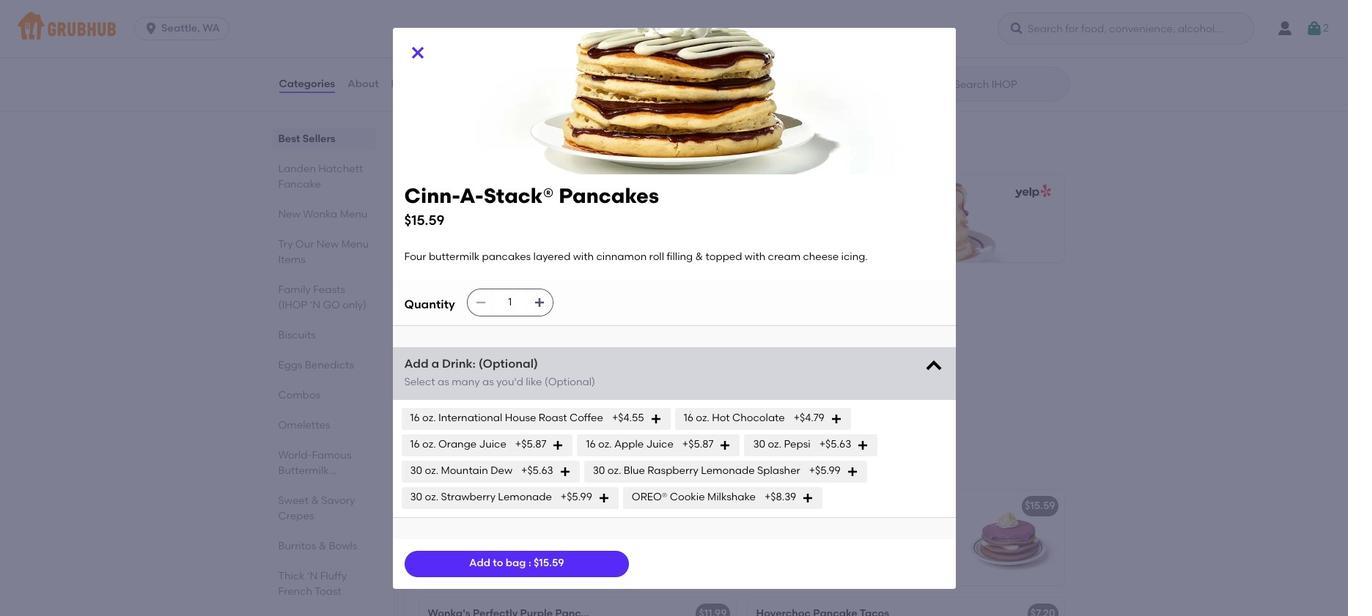 Task type: vqa. For each thing, say whether or not it's contained in the screenshot.


Task type: describe. For each thing, give the bounding box(es) containing it.
pancakes for cinn-a-stack® pancakes $15.59
[[559, 183, 659, 208]]

enjoy our new wonka entrées, paired with eggs*, meat and hash browns.
[[428, 521, 611, 549]]

burritos & bowls
[[278, 541, 357, 553]]

16 oz. hot chocolate
[[684, 412, 785, 425]]

2 vertical spatial menu
[[512, 456, 554, 475]]

pancakes for cinn-a-stack® pancakes
[[504, 341, 553, 353]]

+$5.63 for 30 oz. pepsi
[[820, 439, 852, 451]]

world-famous buttermilk pancakes sweet & savory crepes
[[278, 450, 355, 523]]

bag
[[506, 558, 526, 570]]

dew
[[491, 465, 513, 478]]

cinnamon inside four buttermilk pancakes layered with cinnamon roll filling & topped with cream cheese icing.
[[451, 376, 502, 389]]

30 for 30 oz. mountain dew
[[410, 465, 423, 478]]

raspberry
[[648, 465, 699, 478]]

$15.59 up hot
[[697, 341, 727, 353]]

30 oz. blue raspberry lemonade splasher
[[593, 465, 801, 478]]

pancakes inside four purple buttermilk pancakes layered with creamy cheesecake mousse & topped with purple cream cheese icing, whipped topping and gold glitter sugar.
[[869, 521, 918, 534]]

start
[[366, 26, 391, 39]]

0 vertical spatial menu
[[340, 208, 368, 221]]

drink:
[[442, 357, 476, 371]]

a- for cinn-a-stack® pancakes
[[455, 341, 467, 353]]

0 vertical spatial layered
[[534, 251, 571, 264]]

+$5.87 for 16 oz. orange juice
[[516, 439, 547, 451]]

with inside the enjoy our new wonka entrées, paired with eggs*, meat and hash browns.
[[428, 536, 449, 549]]

cinn- for cinn-a-stack® pancakes
[[428, 341, 455, 353]]

0 vertical spatial cheese
[[803, 251, 839, 264]]

most
[[416, 150, 440, 162]]

buttermilk
[[278, 465, 329, 478]]

0 vertical spatial wonka
[[303, 208, 338, 221]]

seattle, wa
[[161, 22, 220, 34]]

benedicts
[[305, 359, 354, 372]]

1 horizontal spatial hatchett
[[478, 297, 547, 315]]

like
[[526, 376, 542, 389]]

'n inside thick 'n fluffy french toast
[[307, 571, 318, 583]]

cinn-a-stack® pancakes $15.59
[[405, 183, 659, 229]]

layered inside four purple buttermilk pancakes layered with creamy cheesecake mousse & topped with purple cream cheese icing, whipped topping and gold glitter sugar.
[[757, 536, 794, 549]]

blue
[[624, 465, 645, 478]]

+$8.39
[[765, 492, 797, 504]]

menu inside the "try our new menu items"
[[341, 238, 369, 251]]

0 vertical spatial cream
[[768, 251, 801, 264]]

about
[[348, 78, 379, 90]]

stack® for cinn-a-stack® pancakes $15.59
[[484, 183, 554, 208]]

our
[[457, 521, 473, 534]]

sellers for best sellers
[[303, 133, 336, 145]]

1 vertical spatial landen
[[416, 297, 474, 315]]

add for add to bag
[[470, 558, 491, 570]]

oz. for pepsi
[[768, 439, 782, 451]]

0 vertical spatial buttermilk
[[429, 251, 480, 264]]

0 vertical spatial four buttermilk pancakes layered with cinnamon roll filling & topped with cream cheese icing.
[[405, 251, 871, 264]]

purple
[[849, 500, 882, 513]]

gold
[[757, 581, 779, 593]]

mountain
[[441, 465, 488, 478]]

oz. for strawberry
[[425, 492, 439, 504]]

best sellers most ordered on grubhub
[[416, 129, 544, 162]]

1 horizontal spatial icing.
[[842, 251, 868, 264]]

topped inside four buttermilk pancakes layered with cinnamon roll filling & topped with cream cheese icing.
[[561, 376, 597, 389]]

0 vertical spatial four
[[405, 251, 427, 264]]

1 vertical spatial combos
[[473, 500, 516, 513]]

16 for 16 oz. hot chocolate
[[684, 412, 694, 425]]

oz. for blue
[[608, 465, 622, 478]]

0 vertical spatial purple
[[781, 521, 813, 534]]

0 vertical spatial new wonka menu
[[278, 208, 368, 221]]

icing,
[[795, 566, 822, 578]]

svg image inside 2 button
[[1306, 20, 1324, 37]]

16 for 16 oz. apple juice
[[586, 439, 596, 451]]

try
[[278, 238, 293, 251]]

eggs benedicts
[[278, 359, 354, 372]]

glitter
[[781, 581, 811, 593]]

1 vertical spatial four buttermilk pancakes layered with cinnamon roll filling & topped with cream cheese icing.
[[428, 361, 597, 404]]

whipped
[[824, 566, 867, 578]]

16 oz. apple juice
[[586, 439, 674, 451]]

go
[[323, 299, 340, 312]]

meat
[[484, 536, 511, 549]]

house
[[505, 412, 537, 425]]

chocolate
[[733, 412, 785, 425]]

0 vertical spatial pancakes
[[482, 251, 531, 264]]

16 for 16 oz. orange juice
[[410, 439, 420, 451]]

on
[[485, 150, 497, 162]]

cinn- for cinn-a-stack® pancakes $15.59
[[405, 183, 460, 208]]

2
[[1324, 22, 1330, 34]]

french
[[278, 586, 313, 599]]

new inside the "try our new menu items"
[[317, 238, 339, 251]]

1 horizontal spatial purple
[[870, 551, 902, 563]]

hot
[[712, 412, 730, 425]]

order
[[425, 26, 452, 39]]

hash
[[536, 536, 560, 549]]

cheesecake
[[860, 536, 920, 549]]

+$5.87 for 16 oz. apple juice
[[683, 439, 714, 451]]

topped inside four purple buttermilk pancakes layered with creamy cheesecake mousse & topped with purple cream cheese icing, whipped topping and gold glitter sugar.
[[808, 551, 844, 563]]

layered inside four buttermilk pancakes layered with cinnamon roll filling & topped with cream cheese icing.
[[557, 361, 594, 374]]

thick
[[278, 571, 305, 583]]

best for best sellers
[[278, 133, 300, 145]]

cream inside four purple buttermilk pancakes layered with creamy cheesecake mousse & topped with purple cream cheese icing, whipped topping and gold glitter sugar.
[[905, 551, 937, 563]]

perfectly
[[802, 500, 847, 513]]

30 for 30 oz. strawberry lemonade
[[410, 492, 423, 504]]

reviews
[[391, 78, 432, 90]]

buttermilk inside four purple buttermilk pancakes layered with creamy cheesecake mousse & topped with purple cream cheese icing, whipped topping and gold glitter sugar.
[[816, 521, 867, 534]]

a- for cinn-a-stack® pancakes $15.59
[[460, 183, 484, 208]]

categories button
[[278, 58, 336, 111]]

+$5.63 for 30 oz. mountain dew
[[522, 465, 554, 478]]

group
[[393, 26, 423, 39]]

$16.79
[[694, 500, 724, 513]]

start group order
[[366, 26, 452, 39]]

best sellers
[[278, 133, 336, 145]]

30 oz. pepsi
[[754, 439, 811, 451]]

wonka's for four
[[757, 500, 799, 513]]

mousse
[[757, 551, 795, 563]]

svg image for 30 oz. mountain dew
[[559, 466, 571, 478]]

many
[[452, 376, 480, 389]]

enjoy
[[428, 521, 454, 534]]

hoverchoc pancake tacos image
[[955, 599, 1065, 617]]

cookie
[[670, 492, 705, 504]]

orange
[[439, 439, 477, 451]]

entrées,
[[536, 521, 576, 534]]

only)
[[343, 299, 367, 312]]

try our new menu items
[[278, 238, 369, 266]]

add to bag : $15.59
[[470, 558, 564, 570]]

mozza sticks
[[430, 215, 495, 227]]

wonka's perfectly purple pancakes - (full stack)
[[757, 500, 999, 513]]

wonka's for enjoy
[[428, 500, 471, 513]]

2 horizontal spatial new
[[416, 456, 451, 475]]

pepsi
[[784, 439, 811, 451]]

+$5.99 for 30 oz. blue raspberry lemonade splasher
[[810, 465, 841, 478]]

topping
[[870, 566, 909, 578]]

four purple buttermilk pancakes layered with creamy cheesecake mousse & topped with purple cream cheese icing, whipped topping and gold glitter sugar.
[[757, 521, 937, 593]]

-
[[936, 500, 940, 513]]

oz. for apple
[[599, 439, 612, 451]]

1 horizontal spatial roll
[[650, 251, 665, 264]]

and inside the enjoy our new wonka entrées, paired with eggs*, meat and hash browns.
[[513, 536, 533, 549]]

sticks
[[465, 215, 495, 227]]

items
[[278, 254, 306, 266]]

seattle, wa button
[[134, 17, 235, 40]]

ordered
[[443, 150, 482, 162]]

cinn-a-stack® pancakes image
[[626, 331, 736, 426]]

crepes
[[278, 511, 314, 523]]

icing. inside four buttermilk pancakes layered with cinnamon roll filling & topped with cream cheese icing.
[[525, 391, 551, 404]]

oz. for orange
[[423, 439, 436, 451]]

browns.
[[562, 536, 601, 549]]

wonka inside the enjoy our new wonka entrées, paired with eggs*, meat and hash browns.
[[499, 521, 533, 534]]

roll inside four buttermilk pancakes layered with cinnamon roll filling & topped with cream cheese icing.
[[504, 376, 519, 389]]

seattle,
[[161, 22, 200, 34]]

our
[[295, 238, 314, 251]]



Task type: locate. For each thing, give the bounding box(es) containing it.
categories
[[279, 78, 335, 90]]

1 horizontal spatial topped
[[706, 251, 743, 264]]

oz. left pepsi
[[768, 439, 782, 451]]

& inside four purple buttermilk pancakes layered with creamy cheesecake mousse & topped with purple cream cheese icing, whipped topping and gold glitter sugar.
[[797, 551, 805, 563]]

0 vertical spatial cinnamon
[[597, 251, 647, 264]]

pancakes up like at bottom left
[[506, 361, 555, 374]]

select
[[405, 376, 435, 389]]

1 juice from the left
[[479, 439, 507, 451]]

30 for 30 oz. pepsi
[[754, 439, 766, 451]]

new right our
[[317, 238, 339, 251]]

0 horizontal spatial landen
[[278, 163, 316, 175]]

oz. left blue
[[608, 465, 622, 478]]

0 horizontal spatial (optional)
[[479, 357, 538, 371]]

(optional)
[[479, 357, 538, 371], [545, 376, 596, 389]]

a- up the drink:
[[455, 341, 467, 353]]

2 vertical spatial pancakes
[[869, 521, 918, 534]]

0 horizontal spatial icing.
[[525, 391, 551, 404]]

2 horizontal spatial cream
[[905, 551, 937, 563]]

1 vertical spatial a-
[[455, 341, 467, 353]]

and up add to bag : $15.59
[[513, 536, 533, 549]]

best inside "best sellers most ordered on grubhub"
[[416, 129, 450, 147]]

family feasts (ihop 'n go only)
[[278, 284, 367, 312]]

1 horizontal spatial fancake
[[551, 297, 617, 315]]

Search IHOP search field
[[953, 78, 1065, 92]]

cheese
[[803, 251, 839, 264], [486, 391, 522, 404], [757, 566, 792, 578]]

with
[[573, 251, 594, 264], [745, 251, 766, 264], [428, 376, 449, 389], [428, 391, 449, 404], [428, 536, 449, 549], [796, 536, 817, 549], [847, 551, 868, 563]]

0 vertical spatial 'n
[[310, 299, 321, 312]]

oz. left apple at the bottom of page
[[599, 439, 612, 451]]

hatchett inside "landen hatchett fancake"
[[319, 163, 363, 175]]

svg image for 16 oz. orange juice
[[553, 440, 564, 451]]

2 vertical spatial cream
[[905, 551, 937, 563]]

wonka's down splasher
[[757, 500, 799, 513]]

30 oz. mountain dew
[[410, 465, 513, 478]]

stack® down grubhub
[[484, 183, 554, 208]]

family
[[278, 284, 311, 296]]

stack® for cinn-a-stack® pancakes
[[467, 341, 502, 353]]

sellers down categories button
[[303, 133, 336, 145]]

roll
[[650, 251, 665, 264], [504, 376, 519, 389]]

1 vertical spatial pancakes
[[506, 361, 555, 374]]

oz. for international
[[423, 412, 436, 425]]

bowls
[[329, 541, 357, 553]]

layered up coffee
[[557, 361, 594, 374]]

2 button
[[1306, 15, 1330, 42]]

quantity
[[405, 298, 455, 312]]

four for cinn-
[[428, 361, 450, 374]]

menu right our
[[341, 238, 369, 251]]

0 vertical spatial hatchett
[[319, 163, 363, 175]]

landen hatchett fancake up the cinn-a-stack® pancakes
[[416, 297, 617, 315]]

2 +$5.87 from the left
[[683, 439, 714, 451]]

cinn-
[[405, 183, 460, 208], [428, 341, 455, 353]]

menu down house
[[512, 456, 554, 475]]

lemonade up milkshake
[[701, 465, 755, 478]]

0 horizontal spatial new wonka menu
[[278, 208, 368, 221]]

pancakes down "sticks"
[[482, 251, 531, 264]]

pancakes inside four buttermilk pancakes layered with cinnamon roll filling & topped with cream cheese icing.
[[506, 361, 555, 374]]

oz. for hot
[[696, 412, 710, 425]]

2 juice from the left
[[647, 439, 674, 451]]

0 vertical spatial fancake
[[278, 178, 321, 191]]

0 horizontal spatial landen hatchett fancake
[[278, 163, 363, 191]]

add left to
[[470, 558, 491, 570]]

layered down cinn-a-stack® pancakes $15.59
[[534, 251, 571, 264]]

Input item quantity number field
[[494, 289, 526, 316]]

(full
[[943, 500, 964, 513]]

16 down select
[[410, 412, 420, 425]]

stack®
[[484, 183, 554, 208], [467, 341, 502, 353]]

oz. left the orange
[[423, 439, 436, 451]]

svg image for 30 oz. blue raspberry lemonade splasher
[[847, 466, 859, 478]]

strawberry
[[441, 492, 496, 504]]

2 vertical spatial layered
[[757, 536, 794, 549]]

16 down coffee
[[586, 439, 596, 451]]

fancake inside "landen hatchett fancake"
[[278, 178, 321, 191]]

1 horizontal spatial filling
[[667, 251, 693, 264]]

1 vertical spatial cinn-
[[428, 341, 455, 353]]

juice for 16 oz. orange juice
[[479, 439, 507, 451]]

16 for 16 oz. international house roast coffee
[[410, 412, 420, 425]]

savory
[[321, 495, 355, 508]]

0 vertical spatial (optional)
[[479, 357, 538, 371]]

add inside add a drink: (optional) select as many as you'd like (optional)
[[405, 357, 429, 371]]

2 horizontal spatial four
[[757, 521, 779, 534]]

0 vertical spatial filling
[[667, 251, 693, 264]]

16 left the orange
[[410, 439, 420, 451]]

(optional) right like at bottom left
[[545, 376, 596, 389]]

wonka's combos image
[[626, 491, 736, 586]]

1 vertical spatial wonka
[[455, 456, 509, 475]]

+$5.87 down house
[[516, 439, 547, 451]]

2 as from the left
[[483, 376, 494, 389]]

four for wonka's
[[757, 521, 779, 534]]

1 vertical spatial buttermilk
[[452, 361, 503, 374]]

1 vertical spatial menu
[[341, 238, 369, 251]]

cheese inside four purple buttermilk pancakes layered with creamy cheesecake mousse & topped with purple cream cheese icing, whipped topping and gold glitter sugar.
[[757, 566, 792, 578]]

toast
[[315, 586, 342, 599]]

new
[[476, 521, 496, 534]]

pancakes inside cinn-a-stack® pancakes $15.59
[[559, 183, 659, 208]]

0 vertical spatial stack®
[[484, 183, 554, 208]]

svg image
[[144, 21, 159, 36], [1010, 21, 1025, 36], [553, 440, 564, 451], [559, 466, 571, 478], [847, 466, 859, 478], [598, 493, 610, 504], [803, 493, 814, 504]]

pancakes for wonka's perfectly purple pancakes - (full stack)
[[884, 500, 934, 513]]

wonka up our
[[303, 208, 338, 221]]

0 horizontal spatial cream
[[451, 391, 484, 404]]

+$5.87
[[516, 439, 547, 451], [683, 439, 714, 451]]

0 horizontal spatial cheese
[[486, 391, 522, 404]]

1 vertical spatial new
[[317, 238, 339, 251]]

0 vertical spatial topped
[[706, 251, 743, 264]]

1 horizontal spatial (optional)
[[545, 376, 596, 389]]

1 horizontal spatial wonka's
[[757, 500, 799, 513]]

1 vertical spatial hatchett
[[478, 297, 547, 315]]

16
[[410, 412, 420, 425], [684, 412, 694, 425], [410, 439, 420, 451], [586, 439, 596, 451]]

cinn-a-stack® pancakes
[[428, 341, 553, 353]]

add a drink: (optional) select as many as you'd like (optional)
[[405, 357, 596, 389]]

30
[[754, 439, 766, 451], [410, 465, 423, 478], [593, 465, 605, 478], [410, 492, 423, 504]]

topped
[[706, 251, 743, 264], [561, 376, 597, 389], [808, 551, 844, 563]]

oz. left mountain
[[425, 465, 439, 478]]

1 horizontal spatial cheese
[[757, 566, 792, 578]]

0 vertical spatial icing.
[[842, 251, 868, 264]]

fluffy
[[320, 571, 347, 583]]

1 vertical spatial fancake
[[551, 297, 617, 315]]

0 horizontal spatial fancake
[[278, 178, 321, 191]]

+$5.63 down +$4.79
[[820, 439, 852, 451]]

new wonka menu
[[278, 208, 368, 221], [416, 456, 554, 475]]

0 horizontal spatial topped
[[561, 376, 597, 389]]

and inside four purple buttermilk pancakes layered with creamy cheesecake mousse & topped with purple cream cheese icing, whipped topping and gold glitter sugar.
[[911, 566, 931, 578]]

pancakes inside world-famous buttermilk pancakes sweet & savory crepes
[[278, 480, 327, 493]]

1 vertical spatial add
[[470, 558, 491, 570]]

1 vertical spatial lemonade
[[498, 492, 552, 504]]

(optional) up you'd
[[479, 357, 538, 371]]

1 horizontal spatial sellers
[[454, 129, 505, 147]]

a- inside cinn-a-stack® pancakes $15.59
[[460, 183, 484, 208]]

+$5.63 right dew
[[522, 465, 554, 478]]

$15.59 inside cinn-a-stack® pancakes $15.59
[[405, 212, 445, 229]]

fancake
[[278, 178, 321, 191], [551, 297, 617, 315]]

lemonade down dew
[[498, 492, 552, 504]]

2 vertical spatial wonka
[[499, 521, 533, 534]]

1 vertical spatial icing.
[[525, 391, 551, 404]]

wonka's perfectly purple pancakes - (short stack) image
[[626, 599, 736, 617]]

16 oz. international house roast coffee
[[410, 412, 604, 425]]

oreo® cookie milkshake
[[632, 492, 756, 504]]

1 vertical spatial new wonka menu
[[416, 456, 554, 475]]

combos up omelettes on the left bottom of page
[[278, 390, 321, 402]]

layered
[[534, 251, 571, 264], [557, 361, 594, 374], [757, 536, 794, 549]]

stack® up add a drink: (optional) select as many as you'd like (optional)
[[467, 341, 502, 353]]

1 horizontal spatial new
[[317, 238, 339, 251]]

2 horizontal spatial cheese
[[803, 251, 839, 264]]

add for add a drink: (optional)
[[405, 357, 429, 371]]

buttermilk up creamy
[[816, 521, 867, 534]]

:
[[529, 558, 532, 570]]

new wonka menu up our
[[278, 208, 368, 221]]

mozza sticks button
[[419, 176, 736, 263]]

cinn- up a
[[428, 341, 455, 353]]

0 horizontal spatial sellers
[[303, 133, 336, 145]]

0 horizontal spatial +$5.87
[[516, 439, 547, 451]]

svg image for 30 oz. strawberry lemonade
[[598, 493, 610, 504]]

1 wonka's from the left
[[428, 500, 471, 513]]

a
[[432, 357, 440, 371]]

paired
[[578, 521, 611, 534]]

0 vertical spatial add
[[405, 357, 429, 371]]

+$5.99 up perfectly
[[810, 465, 841, 478]]

landen hatchett fancake down best sellers
[[278, 163, 363, 191]]

0 horizontal spatial hatchett
[[319, 163, 363, 175]]

2 vertical spatial new
[[416, 456, 451, 475]]

and
[[513, 536, 533, 549], [911, 566, 931, 578]]

1 vertical spatial topped
[[561, 376, 597, 389]]

0 horizontal spatial purple
[[781, 521, 813, 534]]

wonka's perfectly purple pancakes - (full stack) image
[[955, 491, 1065, 586]]

1 horizontal spatial landen hatchett fancake
[[416, 297, 617, 315]]

0 vertical spatial landen
[[278, 163, 316, 175]]

1 horizontal spatial +$5.63
[[820, 439, 852, 451]]

2 vertical spatial buttermilk
[[816, 521, 867, 534]]

burritos
[[278, 541, 316, 553]]

juice up raspberry
[[647, 439, 674, 451]]

+$4.55
[[612, 412, 644, 425]]

landen down best sellers
[[278, 163, 316, 175]]

new up try on the top left
[[278, 208, 301, 221]]

stack)
[[967, 500, 999, 513]]

1 +$5.87 from the left
[[516, 439, 547, 451]]

+$5.99 up paired
[[561, 492, 593, 504]]

1 vertical spatial roll
[[504, 376, 519, 389]]

a-
[[460, 183, 484, 208], [455, 341, 467, 353]]

landen up a
[[416, 297, 474, 315]]

wonka
[[303, 208, 338, 221], [455, 456, 509, 475], [499, 521, 533, 534]]

0 horizontal spatial four
[[405, 251, 427, 264]]

you'd
[[497, 376, 524, 389]]

yelp image
[[1013, 185, 1051, 199]]

svg image for oreo® cookie milkshake
[[803, 493, 814, 504]]

creamy
[[820, 536, 858, 549]]

buttermilk down 'mozza sticks'
[[429, 251, 480, 264]]

1 vertical spatial filling
[[522, 376, 548, 389]]

$15.59
[[405, 212, 445, 229], [697, 341, 727, 353], [1025, 500, 1056, 513], [534, 558, 564, 570]]

0 horizontal spatial lemonade
[[498, 492, 552, 504]]

add left a
[[405, 357, 429, 371]]

new down the orange
[[416, 456, 451, 475]]

cinn- up mozza
[[405, 183, 460, 208]]

1 horizontal spatial best
[[416, 129, 450, 147]]

1 horizontal spatial landen
[[416, 297, 474, 315]]

2 vertical spatial topped
[[808, 551, 844, 563]]

pancakes up "cheesecake"
[[869, 521, 918, 534]]

and right the topping in the right of the page
[[911, 566, 931, 578]]

landen inside "landen hatchett fancake"
[[278, 163, 316, 175]]

30 down 'chocolate'
[[754, 439, 766, 451]]

$15.59 right :
[[534, 558, 564, 570]]

menu up the "try our new menu items"
[[340, 208, 368, 221]]

purple up the topping in the right of the page
[[870, 551, 902, 563]]

wonka up meat
[[499, 521, 533, 534]]

wonka's up enjoy
[[428, 500, 471, 513]]

famous
[[312, 450, 352, 462]]

buttermilk up the many
[[452, 361, 503, 374]]

wa
[[203, 22, 220, 34]]

cinn- inside cinn-a-stack® pancakes $15.59
[[405, 183, 460, 208]]

hatchett up the cinn-a-stack® pancakes
[[478, 297, 547, 315]]

four
[[405, 251, 427, 264], [428, 361, 450, 374], [757, 521, 779, 534]]

a- up "sticks"
[[460, 183, 484, 208]]

+$5.99 for 30 oz. strawberry lemonade
[[561, 492, 593, 504]]

cream inside four buttermilk pancakes layered with cinnamon roll filling & topped with cream cheese icing.
[[451, 391, 484, 404]]

0 vertical spatial combos
[[278, 390, 321, 402]]

feasts
[[313, 284, 345, 296]]

mozza
[[430, 215, 462, 227]]

2 vertical spatial cheese
[[757, 566, 792, 578]]

'n inside family feasts (ihop 'n go only)
[[310, 299, 321, 312]]

cinnamon
[[597, 251, 647, 264], [451, 376, 502, 389]]

30 left 'strawberry' on the left bottom of page
[[410, 492, 423, 504]]

oz. up enjoy
[[425, 492, 439, 504]]

sugar.
[[813, 581, 843, 593]]

combos up new
[[473, 500, 516, 513]]

best up most
[[416, 129, 450, 147]]

0 horizontal spatial add
[[405, 357, 429, 371]]

30 for 30 oz. blue raspberry lemonade splasher
[[593, 465, 605, 478]]

add
[[405, 357, 429, 371], [470, 558, 491, 570]]

svg image inside "seattle, wa" button
[[144, 21, 159, 36]]

1 as from the left
[[438, 376, 449, 389]]

reviews button
[[391, 58, 433, 111]]

sellers for best sellers most ordered on grubhub
[[454, 129, 505, 147]]

lemonade
[[701, 465, 755, 478], [498, 492, 552, 504]]

30 left blue
[[593, 465, 605, 478]]

0 horizontal spatial as
[[438, 376, 449, 389]]

1 horizontal spatial cinnamon
[[597, 251, 647, 264]]

'n right the thick
[[307, 571, 318, 583]]

sellers up on in the top of the page
[[454, 129, 505, 147]]

new wonka menu up 30 oz. strawberry lemonade
[[416, 456, 554, 475]]

+
[[724, 500, 730, 513]]

0 horizontal spatial and
[[513, 536, 533, 549]]

0 vertical spatial new
[[278, 208, 301, 221]]

1 vertical spatial landen hatchett fancake
[[416, 297, 617, 315]]

2 wonka's from the left
[[757, 500, 799, 513]]

world-
[[278, 450, 312, 462]]

layered up mousse
[[757, 536, 794, 549]]

as down a
[[438, 376, 449, 389]]

1 horizontal spatial as
[[483, 376, 494, 389]]

eggs
[[278, 359, 303, 372]]

0 vertical spatial and
[[513, 536, 533, 549]]

apple
[[615, 439, 644, 451]]

0 horizontal spatial combos
[[278, 390, 321, 402]]

1 vertical spatial (optional)
[[545, 376, 596, 389]]

$15.59 right stack)
[[1025, 500, 1056, 513]]

cheese inside four buttermilk pancakes layered with cinnamon roll filling & topped with cream cheese icing.
[[486, 391, 522, 404]]

1 horizontal spatial lemonade
[[701, 465, 755, 478]]

0 horizontal spatial best
[[278, 133, 300, 145]]

sellers inside "best sellers most ordered on grubhub"
[[454, 129, 505, 147]]

cream
[[768, 251, 801, 264], [451, 391, 484, 404], [905, 551, 937, 563]]

$15.59 left "sticks"
[[405, 212, 445, 229]]

0 vertical spatial roll
[[650, 251, 665, 264]]

'n left go
[[310, 299, 321, 312]]

pancakes for world-famous buttermilk pancakes sweet & savory crepes
[[278, 480, 327, 493]]

1 vertical spatial layered
[[557, 361, 594, 374]]

international
[[439, 412, 503, 425]]

new
[[278, 208, 301, 221], [317, 238, 339, 251], [416, 456, 451, 475]]

+$4.79
[[794, 412, 825, 425]]

1 vertical spatial four
[[428, 361, 450, 374]]

wonka down 16 oz. orange juice at the left bottom of page
[[455, 456, 509, 475]]

best for best sellers most ordered on grubhub
[[416, 129, 450, 147]]

roast
[[539, 412, 567, 425]]

four up select
[[428, 361, 450, 374]]

icing.
[[842, 251, 868, 264], [525, 391, 551, 404]]

buttermilk
[[429, 251, 480, 264], [452, 361, 503, 374], [816, 521, 867, 534]]

best down categories button
[[278, 133, 300, 145]]

0 horizontal spatial juice
[[479, 439, 507, 451]]

1 horizontal spatial +$5.99
[[810, 465, 841, 478]]

coffee
[[570, 412, 604, 425]]

0 vertical spatial a-
[[460, 183, 484, 208]]

0 vertical spatial +$5.63
[[820, 439, 852, 451]]

16 left hot
[[684, 412, 694, 425]]

$16.79 +
[[694, 500, 730, 513]]

hatchett down best sellers
[[319, 163, 363, 175]]

four inside four buttermilk pancakes layered with cinnamon roll filling & topped with cream cheese icing.
[[428, 361, 450, 374]]

four up mousse
[[757, 521, 779, 534]]

1 vertical spatial +$5.63
[[522, 465, 554, 478]]

svg image
[[1306, 20, 1324, 37], [409, 44, 427, 61], [475, 297, 487, 309], [534, 297, 546, 309], [924, 356, 944, 377], [650, 413, 662, 425], [831, 413, 843, 425], [720, 440, 732, 451], [858, 440, 869, 451]]

1 vertical spatial cream
[[451, 391, 484, 404]]

+$5.87 up 30 oz. blue raspberry lemonade splasher
[[683, 439, 714, 451]]

to
[[493, 558, 504, 570]]

oz. down select
[[423, 412, 436, 425]]

wonka's
[[428, 500, 471, 513], [757, 500, 799, 513]]

main navigation navigation
[[0, 0, 1349, 57]]

(ihop
[[278, 299, 308, 312]]

purple down +$8.39
[[781, 521, 813, 534]]

0 vertical spatial +$5.99
[[810, 465, 841, 478]]

1 horizontal spatial juice
[[647, 439, 674, 451]]

as left you'd
[[483, 376, 494, 389]]

four up quantity
[[405, 251, 427, 264]]

oz. left hot
[[696, 412, 710, 425]]

pancakes
[[559, 183, 659, 208], [504, 341, 553, 353], [278, 480, 327, 493], [884, 500, 934, 513]]

filling inside four buttermilk pancakes layered with cinnamon roll filling & topped with cream cheese icing.
[[522, 376, 548, 389]]

thick 'n fluffy french toast
[[278, 571, 347, 599]]

30 left mountain
[[410, 465, 423, 478]]

stack® inside cinn-a-stack® pancakes $15.59
[[484, 183, 554, 208]]

1 horizontal spatial new wonka menu
[[416, 456, 554, 475]]

16 oz. orange juice
[[410, 439, 507, 451]]

juice for 16 oz. apple juice
[[647, 439, 674, 451]]

& inside world-famous buttermilk pancakes sweet & savory crepes
[[311, 495, 319, 508]]

oz. for mountain
[[425, 465, 439, 478]]

four inside four purple buttermilk pancakes layered with creamy cheesecake mousse & topped with purple cream cheese icing, whipped topping and gold glitter sugar.
[[757, 521, 779, 534]]

about button
[[347, 58, 380, 111]]

juice up dew
[[479, 439, 507, 451]]



